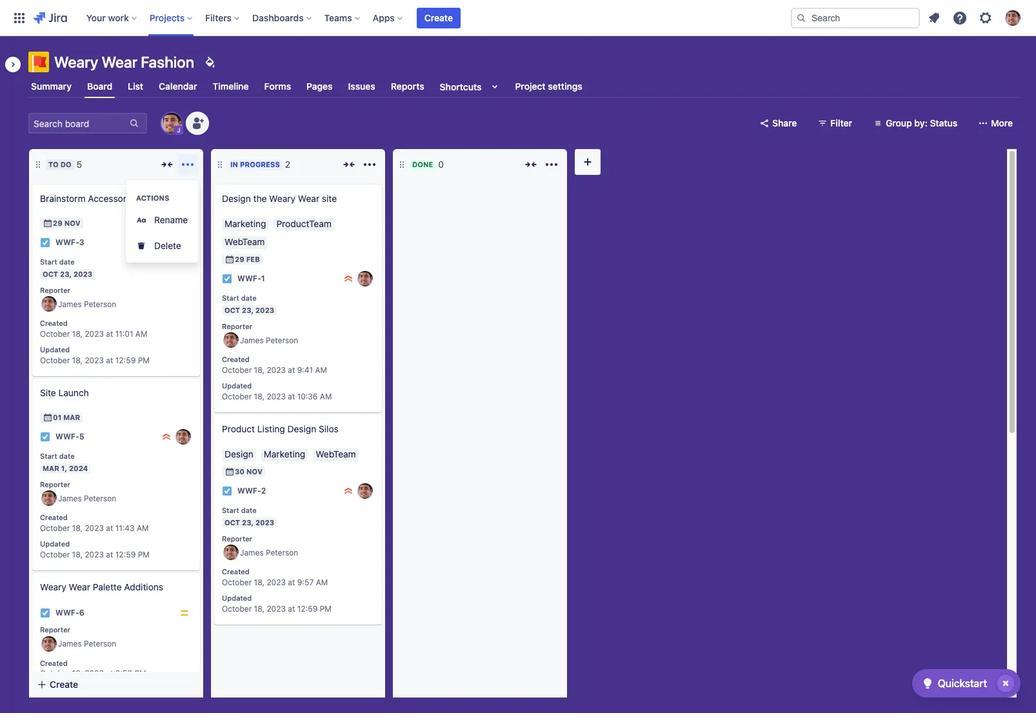 Task type: vqa. For each thing, say whether or not it's contained in the screenshot.
Primary element
yes



Task type: describe. For each thing, give the bounding box(es) containing it.
forms
[[264, 81, 291, 92]]

summary link
[[28, 75, 74, 98]]

nov for 29 nov
[[64, 219, 80, 227]]

filters button
[[202, 7, 245, 28]]

18, down created october 18, 2023 at 9:57 am
[[254, 604, 265, 614]]

start down wwf-3 link
[[40, 258, 57, 266]]

shortcuts
[[440, 81, 482, 92]]

2023 inside updated october 18, 2023 at 10:36 am
[[267, 392, 286, 402]]

calendar
[[159, 81, 197, 92]]

am for october 18, 2023 at 10:36 am
[[320, 392, 332, 402]]

2023 down created october 18, 2023 at 11:01 am
[[85, 356, 104, 365]]

peterson up created october 18, 2023 at 11:01 am
[[84, 299, 116, 309]]

18, inside created october 18, 2023 at 9:57 am
[[254, 578, 265, 588]]

teams button
[[321, 7, 365, 28]]

project settings
[[516, 81, 583, 92]]

1 horizontal spatial design
[[288, 424, 317, 434]]

collapse image for 2
[[342, 157, 357, 172]]

tab list containing board
[[21, 75, 1029, 98]]

18, inside created october 18, 2023 at 9:41 am
[[254, 365, 265, 375]]

wwf-3 link
[[56, 237, 84, 248]]

dashboards button
[[249, 7, 317, 28]]

18, inside updated october 18, 2023 at 4:08 pm
[[72, 695, 83, 705]]

the
[[253, 193, 267, 204]]

brainstorm
[[40, 193, 86, 204]]

created for october 18, 2023 at 11:43 am
[[40, 514, 68, 522]]

wwf-2
[[238, 486, 266, 496]]

29 nov
[[53, 219, 80, 227]]

updated inside updated october 18, 2023 at 4:08 pm
[[40, 685, 70, 694]]

additions
[[124, 582, 163, 593]]

updated up site
[[40, 346, 70, 354]]

settings
[[548, 81, 583, 92]]

rename button
[[126, 207, 198, 233]]

projects button
[[146, 7, 198, 28]]

wwf-5 link
[[56, 432, 84, 443]]

october inside updated october 18, 2023 at 4:08 pm
[[40, 695, 70, 705]]

apps
[[373, 12, 395, 23]]

pm up additions
[[138, 550, 150, 560]]

james up created october 18, 2023 at 9:41 am
[[240, 336, 264, 345]]

silos
[[319, 424, 339, 434]]

29 for 29 feb
[[235, 255, 245, 263]]

at inside updated october 18, 2023 at 4:08 pm
[[106, 695, 113, 705]]

at down created october 18, 2023 at 9:57 am
[[288, 604, 295, 614]]

filters
[[205, 12, 232, 23]]

october inside created october 18, 2023 at 9:57 am
[[222, 578, 252, 588]]

at inside created october 18, 2023 at 9:41 am
[[288, 365, 295, 375]]

am for october 18, 2023 at 9:57 am
[[316, 578, 328, 588]]

at inside created october 18, 2023 at 11:01 am
[[106, 329, 113, 339]]

task image for wwf-1
[[222, 274, 232, 284]]

task image for wwf-2
[[222, 486, 232, 496]]

james down wwf-6 "link"
[[58, 639, 82, 649]]

peterson up 'created october 18, 2023 at 11:43 am'
[[84, 494, 116, 503]]

0 vertical spatial start date oct 23, 2023
[[40, 258, 92, 278]]

created october 18, 2023 at 11:01 am
[[40, 319, 147, 339]]

filter
[[831, 118, 853, 128]]

wwf- for 6
[[56, 608, 79, 618]]

search image
[[797, 13, 807, 23]]

start down wwf-2 link
[[222, 506, 239, 515]]

delete button
[[126, 233, 198, 259]]

collapse image for 5
[[159, 157, 175, 172]]

start inside start date mar 1, 2024
[[40, 452, 57, 460]]

date down wwf-1 link
[[241, 294, 257, 302]]

timeline link
[[210, 75, 252, 98]]

at inside created october 18, 2023 at 9:57 am
[[288, 578, 295, 588]]

30 november 2023 image
[[225, 467, 235, 477]]

updated october 18, 2023 at 4:08 pm
[[40, 685, 146, 705]]

settings image
[[979, 10, 994, 26]]

0 vertical spatial 23,
[[60, 270, 72, 278]]

pm down created october 18, 2023 at 9:57 am
[[320, 604, 332, 614]]

18, up "launch"
[[72, 356, 83, 365]]

nov for 30 nov
[[247, 467, 263, 476]]

29 february 2024 image
[[225, 254, 235, 265]]

wwf-1
[[238, 274, 265, 284]]

2023 down 1
[[256, 306, 275, 314]]

highest image for wwf-3
[[161, 238, 172, 248]]

october inside updated october 18, 2023 at 10:36 am
[[222, 392, 252, 402]]

column actions menu image
[[180, 157, 196, 172]]

2023 down wwf-2 link
[[256, 518, 275, 527]]

to
[[48, 160, 59, 169]]

quickstart button
[[913, 670, 1021, 698]]

2023 down 3
[[74, 270, 92, 278]]

james peterson up 'created october 18, 2023 at 11:43 am'
[[58, 494, 116, 503]]

projects
[[150, 12, 185, 23]]

wear for weary wear palette additions
[[69, 582, 90, 593]]

wwf-3
[[56, 238, 84, 248]]

in
[[230, 160, 238, 169]]

appswitcher icon image
[[12, 10, 27, 26]]

october inside created october 18, 2023 at 11:01 am
[[40, 329, 70, 339]]

create button inside primary element
[[417, 7, 461, 28]]

column actions menu image for 2
[[362, 157, 378, 172]]

at inside created october 18, 2023 at 3:59 pm
[[106, 669, 113, 679]]

18, inside updated october 18, 2023 at 10:36 am
[[254, 392, 265, 402]]

summary
[[31, 81, 72, 92]]

updated down 'created october 18, 2023 at 11:43 am'
[[40, 540, 70, 548]]

at down created october 18, 2023 at 11:01 am
[[106, 356, 113, 365]]

wwf-1 link
[[238, 273, 265, 284]]

share
[[773, 118, 798, 128]]

2 inside wwf-2 link
[[261, 486, 266, 496]]

in progress 2
[[230, 159, 291, 170]]

start date mar 1, 2024
[[40, 452, 88, 472]]

1 vertical spatial 5
[[79, 432, 84, 442]]

01 march 2024 image
[[43, 413, 53, 423]]

wwf-5
[[56, 432, 84, 442]]

wwf-6
[[56, 608, 84, 618]]

3 collapse image from the left
[[524, 157, 539, 172]]

am for october 18, 2023 at 11:43 am
[[137, 524, 149, 533]]

wear for weary wear fashion
[[102, 53, 137, 71]]

reporter down "1,"
[[40, 480, 70, 489]]

start down wwf-1 link
[[222, 294, 239, 302]]

start date oct 23, 2023 for product
[[222, 506, 275, 527]]

1
[[261, 274, 265, 284]]

product listing design silos
[[222, 424, 339, 434]]

column actions menu image for 0
[[544, 157, 560, 172]]

peterson up created october 18, 2023 at 9:57 am
[[266, 548, 298, 558]]

teams
[[325, 12, 352, 23]]

reporter down wwf-1 link
[[222, 322, 252, 330]]

delete
[[154, 240, 181, 251]]

reporter down wwf-2 link
[[222, 534, 252, 543]]

product
[[222, 424, 255, 434]]

quickstart
[[939, 678, 988, 690]]

your work
[[86, 12, 129, 23]]

0 vertical spatial design
[[222, 193, 251, 204]]

launch
[[58, 387, 89, 398]]

2023 inside 'created october 18, 2023 at 11:43 am'
[[85, 524, 104, 533]]

2024
[[69, 464, 88, 472]]

dismiss quickstart image
[[996, 673, 1017, 694]]

created for october 18, 2023 at 9:57 am
[[222, 568, 250, 576]]

james down "1,"
[[58, 494, 82, 503]]

peterson up created october 18, 2023 at 9:41 am
[[266, 336, 298, 345]]

feb
[[246, 255, 260, 263]]

updated october 18, 2023 at 12:59 pm for accessories
[[40, 346, 150, 365]]

done
[[413, 160, 433, 169]]

pages
[[307, 81, 333, 92]]

october inside created october 18, 2023 at 3:59 pm
[[40, 669, 70, 679]]

project settings link
[[513, 75, 585, 98]]

01
[[53, 413, 62, 422]]

task image for wwf-3
[[40, 238, 50, 248]]

01 march 2024 image
[[43, 413, 53, 423]]

james peterson up created october 18, 2023 at 11:01 am
[[58, 299, 116, 309]]

9:57
[[297, 578, 314, 588]]

palette
[[93, 582, 122, 593]]

fashion
[[141, 53, 194, 71]]

calendar link
[[156, 75, 200, 98]]

created october 18, 2023 at 3:59 pm
[[40, 659, 146, 679]]

project
[[516, 81, 546, 92]]

oct for design
[[225, 306, 240, 314]]

do
[[60, 160, 71, 169]]

pm down created october 18, 2023 at 11:01 am
[[138, 356, 150, 365]]

4:08
[[115, 695, 132, 705]]

pages link
[[304, 75, 335, 98]]

accessories
[[88, 193, 138, 204]]

wwf-2 link
[[238, 486, 266, 497]]

2023 inside updated october 18, 2023 at 4:08 pm
[[85, 695, 104, 705]]

23, for design
[[242, 306, 254, 314]]

more button
[[971, 113, 1021, 134]]

2023 down 'created october 18, 2023 at 11:43 am'
[[85, 550, 104, 560]]

shortcuts button
[[438, 75, 505, 98]]

1,
[[61, 464, 67, 472]]



Task type: locate. For each thing, give the bounding box(es) containing it.
updated october 18, 2023 at 12:59 pm down created october 18, 2023 at 11:01 am
[[40, 346, 150, 365]]

created october 18, 2023 at 9:57 am
[[222, 568, 328, 588]]

created inside created october 18, 2023 at 9:57 am
[[222, 568, 250, 576]]

weary for weary wear fashion
[[54, 53, 98, 71]]

date up "1,"
[[59, 452, 75, 460]]

more
[[992, 118, 1014, 128]]

2 vertical spatial updated october 18, 2023 at 12:59 pm
[[222, 594, 332, 614]]

1 vertical spatial 12:59
[[115, 550, 136, 560]]

reporter down wwf-3 link
[[40, 286, 70, 294]]

am inside updated october 18, 2023 at 10:36 am
[[320, 392, 332, 402]]

29 feb
[[235, 255, 260, 263]]

created for october 18, 2023 at 3:59 pm
[[40, 659, 68, 667]]

create down created october 18, 2023 at 3:59 pm
[[50, 679, 78, 690]]

reporter down wwf-6 "link"
[[40, 626, 70, 634]]

created for october 18, 2023 at 9:41 am
[[222, 355, 250, 364]]

1 horizontal spatial mar
[[63, 413, 80, 422]]

date down wwf-2 link
[[241, 506, 257, 515]]

wwf- down 01 mar
[[56, 432, 79, 442]]

rename
[[154, 214, 188, 225]]

1 column actions menu image from the left
[[362, 157, 378, 172]]

23, down wwf-3 link
[[60, 270, 72, 278]]

column actions menu image left create column icon
[[544, 157, 560, 172]]

created inside created october 18, 2023 at 9:41 am
[[222, 355, 250, 364]]

2 collapse image from the left
[[342, 157, 357, 172]]

oct down wwf-2 link
[[225, 518, 240, 527]]

james peterson up created october 18, 2023 at 9:57 am
[[240, 548, 298, 558]]

2 vertical spatial wear
[[69, 582, 90, 593]]

start date oct 23, 2023 for design
[[222, 294, 275, 314]]

wear left "site"
[[298, 193, 320, 204]]

0 vertical spatial create button
[[417, 7, 461, 28]]

1 horizontal spatial nov
[[247, 467, 263, 476]]

am for october 18, 2023 at 11:01 am
[[135, 329, 147, 339]]

12:59
[[115, 356, 136, 365], [115, 550, 136, 560], [297, 604, 318, 614]]

date down wwf-3 link
[[59, 258, 75, 266]]

2 vertical spatial 23,
[[242, 518, 254, 527]]

issues link
[[346, 75, 378, 98]]

tab list
[[21, 75, 1029, 98]]

1 vertical spatial 29
[[235, 255, 245, 263]]

wwf- down weary wear palette additions
[[56, 608, 79, 618]]

1 horizontal spatial 2
[[285, 159, 291, 170]]

status
[[931, 118, 958, 128]]

mar inside start date mar 1, 2024
[[43, 464, 59, 472]]

0 horizontal spatial design
[[222, 193, 251, 204]]

2 down 30 nov
[[261, 486, 266, 496]]

0 horizontal spatial collapse image
[[159, 157, 175, 172]]

highest image for wwf-1
[[343, 274, 354, 284]]

add people image
[[190, 116, 205, 131]]

peterson up created october 18, 2023 at 3:59 pm
[[84, 639, 116, 649]]

2023 inside created october 18, 2023 at 11:01 am
[[85, 329, 104, 339]]

weary wear palette additions
[[40, 582, 163, 593]]

0 vertical spatial mar
[[63, 413, 80, 422]]

updated october 18, 2023 at 12:59 pm for launch
[[40, 540, 150, 560]]

work
[[108, 12, 129, 23]]

29 for 29 nov
[[53, 219, 62, 227]]

0 vertical spatial 5
[[77, 159, 82, 170]]

list
[[128, 81, 143, 92]]

1 vertical spatial wear
[[298, 193, 320, 204]]

1 vertical spatial task image
[[40, 432, 50, 442]]

18, inside created october 18, 2023 at 11:01 am
[[72, 329, 83, 339]]

filter button
[[810, 113, 861, 134]]

reports link
[[388, 75, 427, 98]]

2023
[[74, 270, 92, 278], [256, 306, 275, 314], [85, 329, 104, 339], [85, 356, 104, 365], [267, 365, 286, 375], [267, 392, 286, 402], [256, 518, 275, 527], [85, 524, 104, 533], [85, 550, 104, 560], [267, 578, 286, 588], [267, 604, 286, 614], [85, 669, 104, 679], [85, 695, 104, 705]]

2023 left 11:43
[[85, 524, 104, 533]]

updated
[[40, 346, 70, 354], [222, 382, 252, 390], [40, 540, 70, 548], [222, 594, 252, 603], [40, 685, 70, 694]]

2023 inside created october 18, 2023 at 9:41 am
[[267, 365, 286, 375]]

primary element
[[8, 0, 792, 36]]

1 vertical spatial start date oct 23, 2023
[[222, 294, 275, 314]]

design the weary wear site
[[222, 193, 337, 204]]

jira image
[[34, 10, 67, 26], [34, 10, 67, 26]]

am right 10:36
[[320, 392, 332, 402]]

0 vertical spatial 2
[[285, 159, 291, 170]]

start date oct 23, 2023
[[40, 258, 92, 278], [222, 294, 275, 314], [222, 506, 275, 527]]

pm right 4:08
[[135, 695, 146, 705]]

am right 11:43
[[137, 524, 149, 533]]

at left 4:08
[[106, 695, 113, 705]]

created inside created october 18, 2023 at 3:59 pm
[[40, 659, 68, 667]]

5
[[77, 159, 82, 170], [79, 432, 84, 442]]

help image
[[953, 10, 968, 26]]

2 vertical spatial task image
[[40, 608, 50, 619]]

site
[[40, 387, 56, 398]]

30 nov
[[235, 467, 263, 476]]

at inside 'created october 18, 2023 at 11:43 am'
[[106, 524, 113, 533]]

0 horizontal spatial 29
[[53, 219, 62, 227]]

0 horizontal spatial nov
[[64, 219, 80, 227]]

2 vertical spatial oct
[[225, 518, 240, 527]]

0 vertical spatial 29
[[53, 219, 62, 227]]

18, up updated october 18, 2023 at 10:36 am
[[254, 365, 265, 375]]

issues
[[348, 81, 376, 92]]

23, down wwf-1 link
[[242, 306, 254, 314]]

design left the at the top left of the page
[[222, 193, 251, 204]]

nov right 30
[[247, 467, 263, 476]]

18, down created october 18, 2023 at 3:59 pm
[[72, 695, 83, 705]]

site launch
[[40, 387, 89, 398]]

0 vertical spatial task image
[[40, 238, 50, 248]]

29 february 2024 image
[[225, 254, 235, 265]]

peterson
[[84, 299, 116, 309], [266, 336, 298, 345], [84, 494, 116, 503], [266, 548, 298, 558], [84, 639, 116, 649]]

18, up updated october 18, 2023 at 4:08 pm
[[72, 669, 83, 679]]

highest image for wwf-2
[[343, 486, 354, 496]]

0 horizontal spatial wear
[[69, 582, 90, 593]]

column actions menu image
[[362, 157, 378, 172], [544, 157, 560, 172]]

23,
[[60, 270, 72, 278], [242, 306, 254, 314], [242, 518, 254, 527]]

1 horizontal spatial 29
[[235, 255, 245, 263]]

0 vertical spatial updated october 18, 2023 at 12:59 pm
[[40, 346, 150, 365]]

wwf- for 2
[[238, 486, 261, 496]]

updated october 18, 2023 at 12:59 pm
[[40, 346, 150, 365], [40, 540, 150, 560], [222, 594, 332, 614]]

0 horizontal spatial 2
[[261, 486, 266, 496]]

james peterson image
[[161, 113, 182, 134], [176, 235, 191, 250], [358, 271, 373, 287], [41, 297, 57, 312], [41, 491, 57, 506], [41, 636, 57, 652]]

at left 9:57
[[288, 578, 295, 588]]

2 vertical spatial weary
[[40, 582, 66, 593]]

october inside 'created october 18, 2023 at 11:43 am'
[[40, 524, 70, 533]]

1 vertical spatial updated october 18, 2023 at 12:59 pm
[[40, 540, 150, 560]]

6
[[79, 608, 84, 618]]

task image
[[40, 238, 50, 248], [222, 486, 232, 496], [40, 608, 50, 619]]

created october 18, 2023 at 11:43 am
[[40, 514, 149, 533]]

oct down wwf-1 link
[[225, 306, 240, 314]]

0 horizontal spatial column actions menu image
[[362, 157, 378, 172]]

forms link
[[262, 75, 294, 98]]

0 vertical spatial create
[[425, 12, 453, 23]]

29 left "feb"
[[235, 255, 245, 263]]

your profile and settings image
[[1006, 10, 1021, 26]]

james
[[58, 299, 82, 309], [240, 336, 264, 345], [58, 494, 82, 503], [240, 548, 264, 558], [58, 639, 82, 649]]

task image left wwf-3 link
[[40, 238, 50, 248]]

am inside 'created october 18, 2023 at 11:43 am'
[[137, 524, 149, 533]]

at up the palette
[[106, 550, 113, 560]]

1 vertical spatial create button
[[29, 673, 203, 697]]

1 vertical spatial create
[[50, 679, 78, 690]]

at left 10:36
[[288, 392, 295, 402]]

12:59 for brainstorm accessories
[[115, 356, 136, 365]]

weary right the at the top left of the page
[[269, 193, 296, 204]]

create
[[425, 12, 453, 23], [50, 679, 78, 690]]

at inside updated october 18, 2023 at 10:36 am
[[288, 392, 295, 402]]

2023 up updated october 18, 2023 at 4:08 pm
[[85, 669, 104, 679]]

mar left "1,"
[[43, 464, 59, 472]]

james peterson up created october 18, 2023 at 9:41 am
[[240, 336, 298, 345]]

create right apps popup button
[[425, 12, 453, 23]]

0 vertical spatial oct
[[43, 270, 58, 278]]

01 mar
[[53, 413, 80, 422]]

create column image
[[580, 154, 596, 170]]

nov up the wwf-3
[[64, 219, 80, 227]]

created inside 'created october 18, 2023 at 11:43 am'
[[40, 514, 68, 522]]

actions
[[136, 194, 169, 202]]

banner containing your work
[[0, 0, 1037, 36]]

at left 3:59
[[106, 669, 113, 679]]

0 vertical spatial weary
[[54, 53, 98, 71]]

2 vertical spatial start date oct 23, 2023
[[222, 506, 275, 527]]

9:41
[[297, 365, 313, 375]]

0 vertical spatial 12:59
[[115, 356, 136, 365]]

column actions menu image left done on the top of page
[[362, 157, 378, 172]]

created inside created october 18, 2023 at 11:01 am
[[40, 319, 68, 328]]

medium image
[[179, 608, 190, 619]]

pm inside updated october 18, 2023 at 4:08 pm
[[135, 695, 146, 705]]

2 horizontal spatial collapse image
[[524, 157, 539, 172]]

1 horizontal spatial task image
[[222, 274, 232, 284]]

oct down wwf-3 link
[[43, 270, 58, 278]]

task image for wwf-6
[[40, 608, 50, 619]]

james peterson image
[[223, 333, 239, 348], [176, 429, 191, 445], [358, 484, 373, 499], [223, 545, 239, 561]]

23, down wwf-2 link
[[242, 518, 254, 527]]

weary for weary wear palette additions
[[40, 582, 66, 593]]

task image for wwf-5
[[40, 432, 50, 442]]

0 vertical spatial nov
[[64, 219, 80, 227]]

2 vertical spatial 12:59
[[297, 604, 318, 614]]

18, down 'created october 18, 2023 at 11:43 am'
[[72, 550, 83, 560]]

reports
[[391, 81, 425, 92]]

2023 down created october 18, 2023 at 9:57 am
[[267, 604, 286, 614]]

1 horizontal spatial collapse image
[[342, 157, 357, 172]]

share button
[[752, 113, 805, 134]]

1 vertical spatial 23,
[[242, 306, 254, 314]]

updated october 18, 2023 at 12:59 pm down created october 18, 2023 at 9:57 am
[[222, 594, 332, 614]]

create button
[[417, 7, 461, 28], [29, 673, 203, 697]]

site
[[322, 193, 337, 204]]

your work button
[[82, 7, 142, 28]]

2023 left 4:08
[[85, 695, 104, 705]]

james up created october 18, 2023 at 11:01 am
[[58, 299, 82, 309]]

wwf- down 29 feb
[[238, 274, 261, 284]]

am inside created october 18, 2023 at 9:57 am
[[316, 578, 328, 588]]

task image
[[222, 274, 232, 284], [40, 432, 50, 442]]

weary up board
[[54, 53, 98, 71]]

dashboards
[[252, 12, 304, 23]]

23, for product
[[242, 518, 254, 527]]

2 horizontal spatial wear
[[298, 193, 320, 204]]

start
[[40, 258, 57, 266], [222, 294, 239, 302], [40, 452, 57, 460], [222, 506, 239, 515]]

design left the silos at the left bottom
[[288, 424, 317, 434]]

am inside created october 18, 2023 at 11:01 am
[[135, 329, 147, 339]]

created october 18, 2023 at 9:41 am
[[222, 355, 327, 375]]

am right 11:01
[[135, 329, 147, 339]]

date inside start date mar 1, 2024
[[59, 452, 75, 460]]

sidebar navigation image
[[0, 52, 28, 77]]

am inside created october 18, 2023 at 9:41 am
[[315, 365, 327, 375]]

start date oct 23, 2023 down wwf-1 link
[[222, 294, 275, 314]]

18, inside created october 18, 2023 at 3:59 pm
[[72, 669, 83, 679]]

banner
[[0, 0, 1037, 36]]

created for october 18, 2023 at 11:01 am
[[40, 319, 68, 328]]

timeline
[[213, 81, 249, 92]]

by:
[[915, 118, 928, 128]]

updated down created october 18, 2023 at 9:57 am
[[222, 594, 252, 603]]

notifications image
[[927, 10, 943, 26]]

wwf- inside "link"
[[56, 608, 79, 618]]

29 november 2023 image
[[43, 218, 53, 229], [43, 218, 53, 229]]

wwf- down '29 nov'
[[56, 238, 79, 248]]

1 horizontal spatial column actions menu image
[[544, 157, 560, 172]]

actions group
[[126, 180, 198, 263]]

highest image for wwf-5
[[161, 432, 172, 442]]

30 november 2023 image
[[225, 467, 235, 477]]

2023 left 11:01
[[85, 329, 104, 339]]

mar right 01
[[63, 413, 80, 422]]

pm inside created october 18, 2023 at 3:59 pm
[[135, 669, 146, 679]]

highest image
[[161, 238, 172, 248], [343, 274, 354, 284], [161, 432, 172, 442], [343, 486, 354, 496]]

updated october 18, 2023 at 10:36 am
[[222, 382, 332, 402]]

group by: status
[[886, 118, 958, 128]]

2
[[285, 159, 291, 170], [261, 486, 266, 496]]

start date oct 23, 2023 down wwf-3 link
[[40, 258, 92, 278]]

1 vertical spatial 2
[[261, 486, 266, 496]]

1 horizontal spatial create button
[[417, 7, 461, 28]]

2023 inside created october 18, 2023 at 3:59 pm
[[85, 669, 104, 679]]

11:43
[[115, 524, 135, 533]]

12:59 down 9:57
[[297, 604, 318, 614]]

30
[[235, 467, 245, 476]]

start date oct 23, 2023 down wwf-2 link
[[222, 506, 275, 527]]

wwf- down 30 nov
[[238, 486, 261, 496]]

october
[[40, 329, 70, 339], [40, 356, 70, 365], [222, 365, 252, 375], [222, 392, 252, 402], [40, 524, 70, 533], [40, 550, 70, 560], [222, 578, 252, 588], [222, 604, 252, 614], [40, 669, 70, 679], [40, 695, 70, 705]]

1 vertical spatial task image
[[222, 486, 232, 496]]

at left 9:41
[[288, 365, 295, 375]]

0 horizontal spatial create button
[[29, 673, 203, 697]]

0 horizontal spatial task image
[[40, 432, 50, 442]]

set background color image
[[202, 54, 218, 70]]

nov
[[64, 219, 80, 227], [247, 467, 263, 476]]

october inside created october 18, 2023 at 9:41 am
[[222, 365, 252, 375]]

Search board text field
[[30, 114, 128, 132]]

weary
[[54, 53, 98, 71], [269, 193, 296, 204], [40, 582, 66, 593]]

task image down 30 november 2023 image
[[222, 486, 232, 496]]

updated october 18, 2023 at 12:59 pm down 'created october 18, 2023 at 11:43 am'
[[40, 540, 150, 560]]

listing
[[258, 424, 285, 434]]

18, inside 'created october 18, 2023 at 11:43 am'
[[72, 524, 83, 533]]

list link
[[125, 75, 146, 98]]

18, up listing
[[254, 392, 265, 402]]

1 vertical spatial nov
[[247, 467, 263, 476]]

am for october 18, 2023 at 9:41 am
[[315, 365, 327, 375]]

wear
[[102, 53, 137, 71], [298, 193, 320, 204], [69, 582, 90, 593]]

create inside primary element
[[425, 12, 453, 23]]

at
[[106, 329, 113, 339], [106, 356, 113, 365], [288, 365, 295, 375], [288, 392, 295, 402], [106, 524, 113, 533], [106, 550, 113, 560], [288, 578, 295, 588], [288, 604, 295, 614], [106, 669, 113, 679], [106, 695, 113, 705]]

2 column actions menu image from the left
[[544, 157, 560, 172]]

1 vertical spatial mar
[[43, 464, 59, 472]]

0 horizontal spatial mar
[[43, 464, 59, 472]]

2023 up updated october 18, 2023 at 10:36 am
[[267, 365, 286, 375]]

1 collapse image from the left
[[159, 157, 175, 172]]

start down wwf-5 link at the left bottom
[[40, 452, 57, 460]]

at left 11:01
[[106, 329, 113, 339]]

1 vertical spatial design
[[288, 424, 317, 434]]

3
[[79, 238, 84, 248]]

12:59 for site launch
[[115, 550, 136, 560]]

wwf-6 link
[[56, 608, 84, 619]]

Search field
[[792, 7, 921, 28]]

wwf- for 1
[[238, 274, 261, 284]]

check image
[[920, 676, 936, 691]]

am right 9:41
[[315, 365, 327, 375]]

weary wear fashion
[[54, 53, 194, 71]]

oct for product
[[225, 518, 240, 527]]

0 horizontal spatial create
[[50, 679, 78, 690]]

oct
[[43, 270, 58, 278], [225, 306, 240, 314], [225, 518, 240, 527]]

0 vertical spatial task image
[[222, 274, 232, 284]]

task image down 01 march 2024 icon
[[40, 432, 50, 442]]

progress
[[240, 160, 280, 169]]

task image down 29 february 2024 icon
[[222, 274, 232, 284]]

0 vertical spatial wear
[[102, 53, 137, 71]]

wwf- for 3
[[56, 238, 79, 248]]

1 horizontal spatial wear
[[102, 53, 137, 71]]

at left 11:43
[[106, 524, 113, 533]]

11:01
[[115, 329, 133, 339]]

2 right progress
[[285, 159, 291, 170]]

design
[[222, 193, 251, 204], [288, 424, 317, 434]]

group
[[886, 118, 913, 128]]

updated inside updated october 18, 2023 at 10:36 am
[[222, 382, 252, 390]]

collapse image
[[159, 157, 175, 172], [342, 157, 357, 172], [524, 157, 539, 172]]

wwf- for 5
[[56, 432, 79, 442]]

james peterson up created october 18, 2023 at 3:59 pm
[[58, 639, 116, 649]]

am
[[135, 329, 147, 339], [315, 365, 327, 375], [320, 392, 332, 402], [137, 524, 149, 533], [316, 578, 328, 588]]

1 vertical spatial oct
[[225, 306, 240, 314]]

apps button
[[369, 7, 408, 28]]

1 horizontal spatial create
[[425, 12, 453, 23]]

james up created october 18, 2023 at 9:57 am
[[240, 548, 264, 558]]

1 vertical spatial weary
[[269, 193, 296, 204]]

2023 inside created october 18, 2023 at 9:57 am
[[267, 578, 286, 588]]

12:59 down 11:43
[[115, 550, 136, 560]]



